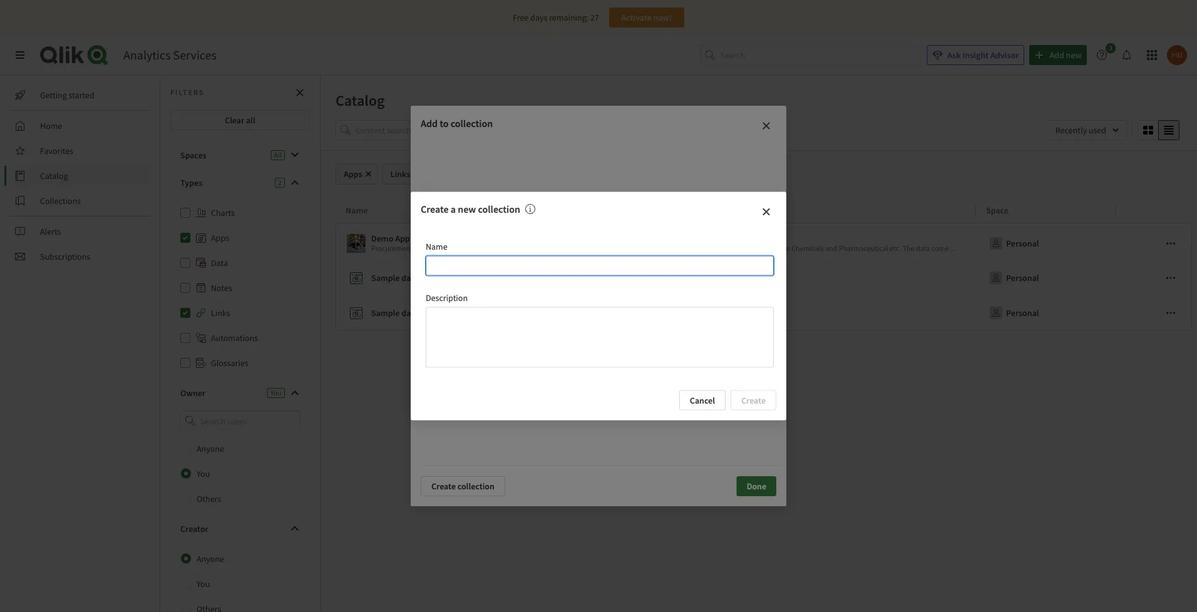 Task type: describe. For each thing, give the bounding box(es) containing it.
qlik sense app image
[[347, 234, 366, 253]]

subscriptions link
[[10, 247, 150, 267]]

sample data app for 1st cell from the bottom of the page
[[371, 307, 435, 319]]

favorites link
[[10, 141, 150, 161]]

owner option group
[[170, 436, 310, 511]]

0 horizontal spatial apps
[[211, 232, 229, 244]]

data
[[211, 257, 228, 269]]

Search text field
[[720, 45, 919, 65]]

2 from from the left
[[954, 244, 969, 253]]

sample data app for 2nd cell from the bottom
[[371, 272, 435, 284]]

2 cell from the top
[[1116, 260, 1192, 296]]

active
[[642, 244, 661, 253]]

activate
[[621, 12, 652, 23]]

glossaries
[[211, 358, 248, 369]]

are
[[631, 244, 641, 253]]

application
[[414, 244, 450, 253]]

comes
[[932, 244, 952, 253]]

1 cell from the top
[[1116, 223, 1192, 260]]

switch view group
[[1138, 120, 1180, 140]]

sample data app button for 1st cell from the bottom of the page
[[346, 301, 971, 326]]

company.
[[519, 244, 550, 253]]

personal cell for sample data app button associated with 2nd cell from the bottom
[[976, 260, 1116, 296]]

free days remaining: 27
[[513, 12, 599, 23]]

a inside dialog
[[451, 203, 456, 216]]

anyone for owner option group
[[197, 443, 224, 454]]

navigation pane element
[[0, 80, 160, 272]]

home link
[[10, 116, 150, 136]]

-
[[412, 233, 415, 244]]

types
[[180, 177, 202, 188]]

demo
[[371, 233, 393, 244]]

clear
[[225, 115, 244, 126]]

collections
[[40, 195, 81, 207]]

getting started link
[[10, 85, 150, 105]]

started
[[69, 90, 94, 101]]

0 horizontal spatial sap
[[416, 233, 431, 244]]

etc.
[[890, 244, 901, 253]]

owner
[[180, 388, 205, 399]]

data inside demo app - sap procurement procurement application from a global holding company. the daughter companies are active in electronic products and automotive to chemicals and pharmaceutical etc. the data comes from a sap bw system.
[[916, 244, 930, 253]]

personal for sample data app button associated with 2nd cell from the bottom
[[1006, 272, 1039, 284]]

global
[[473, 244, 492, 253]]

add to collection dialog
[[411, 106, 786, 507]]

1 horizontal spatial procurement
[[433, 233, 482, 244]]

sample data app button for 2nd cell from the bottom
[[346, 265, 971, 291]]

ask
[[948, 49, 961, 61]]

app for 2nd cell from the bottom
[[420, 272, 435, 284]]

1 and from the left
[[732, 244, 744, 253]]

space
[[986, 204, 1009, 216]]

close image for create a new collection dialog
[[761, 207, 771, 217]]

free
[[513, 12, 529, 23]]

notes
[[211, 282, 232, 294]]

days
[[530, 12, 547, 23]]

personal cell for sample data app button related to 1st cell from the bottom of the page
[[976, 296, 1116, 331]]

1 vertical spatial collection
[[478, 203, 520, 216]]

insight
[[963, 49, 989, 61]]

filters region
[[321, 118, 1197, 150]]

analytics services element
[[123, 47, 217, 63]]

creator option group
[[170, 546, 310, 612]]

2 and from the left
[[825, 244, 838, 253]]

now!
[[653, 12, 672, 23]]

to inside dialog
[[440, 117, 449, 130]]

0 vertical spatial catalog
[[336, 91, 385, 110]]

add
[[421, 117, 438, 130]]

electronic
[[670, 244, 701, 253]]

collection inside button
[[458, 481, 495, 492]]

links button
[[382, 163, 425, 185]]

ask insight advisor button
[[927, 45, 1025, 65]]

done button
[[737, 477, 776, 497]]

27
[[590, 12, 599, 23]]

all
[[246, 115, 255, 126]]

close image for add to collection dialog
[[761, 121, 771, 131]]

products
[[703, 244, 731, 253]]

subscriptions
[[40, 251, 90, 262]]

daughter
[[565, 244, 594, 253]]

add to collection
[[421, 117, 493, 130]]



Task type: vqa. For each thing, say whether or not it's contained in the screenshot.
Qlik associated with qlik sense app cell for Personal cell related to second More actions ICON's Sample data app button
no



Task type: locate. For each thing, give the bounding box(es) containing it.
1 sample from the top
[[371, 272, 400, 284]]

system.
[[1001, 244, 1025, 253]]

procurement
[[433, 233, 482, 244], [371, 244, 413, 253]]

0 horizontal spatial to
[[440, 117, 449, 130]]

others
[[197, 493, 221, 504]]

app
[[395, 233, 410, 244]]

from
[[451, 244, 466, 253], [954, 244, 969, 253]]

3 cell from the top
[[1116, 296, 1192, 331]]

clear all button
[[170, 110, 310, 130]]

you for owner option group
[[197, 468, 210, 479]]

links right apps button on the top of the page
[[390, 168, 410, 180]]

1 vertical spatial create
[[431, 481, 456, 492]]

1 vertical spatial to
[[784, 244, 790, 253]]

create
[[421, 203, 449, 216], [431, 481, 456, 492]]

1 personal button from the top
[[986, 234, 1042, 254]]

sample for sample data app button related to 1st cell from the bottom of the page
[[371, 307, 400, 319]]

services
[[173, 47, 217, 63]]

apps
[[344, 168, 362, 180], [211, 232, 229, 244]]

1 vertical spatial personal button
[[986, 268, 1042, 288]]

anyone inside owner option group
[[197, 443, 224, 454]]

3 personal from the top
[[1006, 307, 1039, 319]]

1 personal cell from the top
[[976, 223, 1116, 260]]

pharmaceutical
[[839, 244, 888, 253]]

data
[[916, 244, 930, 253], [402, 272, 418, 284], [402, 307, 418, 319]]

create collection
[[431, 481, 495, 492]]

1 vertical spatial sample data app button
[[346, 301, 971, 326]]

in
[[663, 244, 669, 253]]

catalog up content search text box
[[336, 91, 385, 110]]

1 horizontal spatial to
[[784, 244, 790, 253]]

the right etc.
[[903, 244, 915, 253]]

0 vertical spatial personal
[[1006, 238, 1039, 249]]

collection
[[451, 117, 493, 130], [478, 203, 520, 216], [458, 481, 495, 492]]

catalog
[[336, 91, 385, 110], [40, 170, 68, 182]]

1 vertical spatial you
[[197, 468, 210, 479]]

0 horizontal spatial and
[[732, 244, 744, 253]]

2 the from the left
[[903, 244, 915, 253]]

0 horizontal spatial the
[[552, 244, 563, 253]]

holding
[[494, 244, 518, 253]]

analytics services
[[123, 47, 217, 63]]

2 vertical spatial personal
[[1006, 307, 1039, 319]]

2 horizontal spatial a
[[970, 244, 974, 253]]

0 vertical spatial collection
[[451, 117, 493, 130]]

3 personal button from the top
[[986, 303, 1042, 323]]

data for 1st cell from the bottom of the page
[[402, 307, 418, 319]]

0 horizontal spatial catalog
[[40, 170, 68, 182]]

1 vertical spatial anyone
[[197, 553, 224, 565]]

2 sample from the top
[[371, 307, 400, 319]]

apps left 'links' button
[[344, 168, 362, 180]]

sample data app down description
[[371, 307, 435, 319]]

done
[[747, 481, 766, 492]]

automotive
[[746, 244, 782, 253]]

1 vertical spatial apps
[[211, 232, 229, 244]]

filters
[[170, 88, 204, 97]]

anyone for creator option group
[[197, 553, 224, 565]]

a left bw
[[970, 244, 974, 253]]

from right the comes
[[954, 244, 969, 253]]

anyone down creator
[[197, 553, 224, 565]]

recently used image
[[1047, 120, 1127, 140]]

create for create collection
[[431, 481, 456, 492]]

0 vertical spatial app
[[420, 272, 435, 284]]

create inside dialog
[[421, 203, 449, 216]]

demo app - sap procurement procurement application from a global holding company. the daughter companies are active in electronic products and automotive to chemicals and pharmaceutical etc. the data comes from a sap bw system.
[[371, 233, 1025, 253]]

name up qlik sense app image
[[346, 204, 368, 216]]

create a new collection
[[421, 203, 520, 216]]

personal button for sample data app button related to 1st cell from the bottom of the page
[[986, 303, 1042, 323]]

catalog inside the navigation pane element
[[40, 170, 68, 182]]

app
[[420, 272, 435, 284], [420, 307, 435, 319]]

2 app from the top
[[420, 307, 435, 319]]

0 vertical spatial sample
[[371, 272, 400, 284]]

0 horizontal spatial name
[[346, 204, 368, 216]]

1 personal from the top
[[1006, 238, 1039, 249]]

0 vertical spatial links
[[390, 168, 410, 180]]

sample data app
[[371, 272, 435, 284], [371, 307, 435, 319]]

you inside owner option group
[[197, 468, 210, 479]]

activate now!
[[621, 12, 672, 23]]

personal cell
[[976, 223, 1116, 260], [976, 260, 1116, 296], [976, 296, 1116, 331]]

a
[[451, 203, 456, 216], [468, 244, 471, 253], [970, 244, 974, 253]]

advisor
[[991, 49, 1019, 61]]

to left chemicals
[[784, 244, 790, 253]]

0 horizontal spatial links
[[211, 307, 230, 319]]

0 vertical spatial name
[[346, 204, 368, 216]]

1 vertical spatial catalog
[[40, 170, 68, 182]]

1 anyone from the top
[[197, 443, 224, 454]]

Name text field
[[426, 256, 774, 276]]

companies
[[595, 244, 629, 253]]

ask insight advisor
[[948, 49, 1019, 61]]

procurement down new
[[433, 233, 482, 244]]

1 horizontal spatial links
[[390, 168, 410, 180]]

app down description
[[420, 307, 435, 319]]

2 close image from the top
[[761, 207, 771, 217]]

personal button for sample data app button associated with 2nd cell from the bottom
[[986, 268, 1042, 288]]

to right add
[[440, 117, 449, 130]]

close sidebar menu image
[[15, 50, 25, 60]]

0 vertical spatial create
[[421, 203, 449, 216]]

1 horizontal spatial name
[[426, 241, 447, 252]]

getting started
[[40, 90, 94, 101]]

2 personal cell from the top
[[976, 260, 1116, 296]]

1 horizontal spatial and
[[825, 244, 838, 253]]

1 the from the left
[[552, 244, 563, 253]]

0 horizontal spatial a
[[451, 203, 456, 216]]

Description text field
[[426, 307, 774, 368]]

the
[[552, 244, 563, 253], [903, 244, 915, 253]]

sample data app down app
[[371, 272, 435, 284]]

create for create a new collection
[[421, 203, 449, 216]]

getting
[[40, 90, 67, 101]]

sample for sample data app button associated with 2nd cell from the bottom
[[371, 272, 400, 284]]

alerts link
[[10, 222, 150, 242]]

2 vertical spatial collection
[[458, 481, 495, 492]]

you inside creator option group
[[197, 578, 210, 590]]

1 close image from the top
[[761, 121, 771, 131]]

1 vertical spatial data
[[402, 272, 418, 284]]

0 vertical spatial to
[[440, 117, 449, 130]]

alerts
[[40, 226, 61, 237]]

Content search text field
[[356, 120, 461, 140]]

close image
[[761, 121, 771, 131], [761, 207, 771, 217]]

and right chemicals
[[825, 244, 838, 253]]

sap
[[416, 233, 431, 244], [975, 244, 988, 253]]

and right products
[[732, 244, 744, 253]]

apps inside button
[[344, 168, 362, 180]]

searchbar element
[[700, 45, 919, 65]]

2 anyone from the top
[[197, 553, 224, 565]]

apps up data
[[211, 232, 229, 244]]

1 horizontal spatial sap
[[975, 244, 988, 253]]

procurement right qlik sense app image
[[371, 244, 413, 253]]

charts
[[211, 207, 235, 219]]

0 vertical spatial data
[[916, 244, 930, 253]]

create collection button
[[421, 477, 505, 497]]

name inside create a new collection dialog
[[426, 241, 447, 252]]

1 horizontal spatial catalog
[[336, 91, 385, 110]]

1 vertical spatial sample data app
[[371, 307, 435, 319]]

3 personal cell from the top
[[976, 296, 1116, 331]]

0 vertical spatial personal button
[[986, 234, 1042, 254]]

0 vertical spatial anyone
[[197, 443, 224, 454]]

to inside demo app - sap procurement procurement application from a global holding company. the daughter companies are active in electronic products and automotive to chemicals and pharmaceutical etc. the data comes from a sap bw system.
[[784, 244, 790, 253]]

new
[[458, 203, 476, 216]]

clear all
[[225, 115, 255, 126]]

data for 2nd cell from the bottom
[[402, 272, 418, 284]]

1 vertical spatial name
[[426, 241, 447, 252]]

catalog link
[[10, 166, 150, 186]]

activate now! link
[[609, 8, 684, 28]]

2 vertical spatial data
[[402, 307, 418, 319]]

0 vertical spatial you
[[270, 388, 282, 398]]

description
[[426, 292, 468, 303]]

cancel button
[[679, 390, 726, 410]]

creator button
[[170, 519, 310, 539]]

1 horizontal spatial the
[[903, 244, 915, 253]]

1 from from the left
[[451, 244, 466, 253]]

links down notes
[[211, 307, 230, 319]]

sap right the -
[[416, 233, 431, 244]]

app for 1st cell from the bottom of the page
[[420, 307, 435, 319]]

links inside button
[[390, 168, 410, 180]]

1 sample data app from the top
[[371, 272, 435, 284]]

2 sample data app from the top
[[371, 307, 435, 319]]

2 personal button from the top
[[986, 268, 1042, 288]]

remaining:
[[549, 12, 589, 23]]

favorites
[[40, 145, 73, 157]]

2 sample data app button from the top
[[346, 301, 971, 326]]

close image inside add to collection dialog
[[761, 121, 771, 131]]

0 horizontal spatial from
[[451, 244, 466, 253]]

a left new
[[451, 203, 456, 216]]

close image inside create a new collection dialog
[[761, 207, 771, 217]]

personal button
[[986, 234, 1042, 254], [986, 268, 1042, 288], [986, 303, 1042, 323]]

1 vertical spatial app
[[420, 307, 435, 319]]

0 vertical spatial sample data app
[[371, 272, 435, 284]]

1 vertical spatial close image
[[761, 207, 771, 217]]

2 vertical spatial personal button
[[986, 303, 1042, 323]]

anyone inside creator option group
[[197, 553, 224, 565]]

app up description
[[420, 272, 435, 284]]

1 horizontal spatial apps
[[344, 168, 362, 180]]

1 vertical spatial sample
[[371, 307, 400, 319]]

0 vertical spatial apps
[[344, 168, 362, 180]]

1 app from the top
[[420, 272, 435, 284]]

personal
[[1006, 238, 1039, 249], [1006, 272, 1039, 284], [1006, 307, 1039, 319]]

name right the -
[[426, 241, 447, 252]]

2
[[278, 178, 282, 188]]

create a new collection dialog
[[411, 192, 786, 421]]

from left global
[[451, 244, 466, 253]]

a left global
[[468, 244, 471, 253]]

you
[[270, 388, 282, 398], [197, 468, 210, 479], [197, 578, 210, 590]]

1 horizontal spatial a
[[468, 244, 471, 253]]

apps button
[[336, 163, 377, 185]]

you for creator option group
[[197, 578, 210, 590]]

create inside button
[[431, 481, 456, 492]]

creator
[[180, 523, 208, 535]]

and
[[732, 244, 744, 253], [825, 244, 838, 253]]

anyone
[[197, 443, 224, 454], [197, 553, 224, 565]]

0 horizontal spatial procurement
[[371, 244, 413, 253]]

0 vertical spatial sample data app button
[[346, 265, 971, 291]]

collections link
[[10, 191, 150, 211]]

1 vertical spatial personal
[[1006, 272, 1039, 284]]

automations
[[211, 332, 258, 344]]

cell
[[1116, 223, 1192, 260], [1116, 260, 1192, 296], [1116, 296, 1192, 331]]

1 horizontal spatial from
[[954, 244, 969, 253]]

cancel
[[690, 395, 715, 406]]

catalog down favorites at the left top of page
[[40, 170, 68, 182]]

personal for sample data app button related to 1st cell from the bottom of the page
[[1006, 307, 1039, 319]]

bw
[[989, 244, 999, 253]]

chemicals
[[792, 244, 824, 253]]

0 vertical spatial close image
[[761, 121, 771, 131]]

to
[[440, 117, 449, 130], [784, 244, 790, 253]]

1 vertical spatial links
[[211, 307, 230, 319]]

2 personal from the top
[[1006, 272, 1039, 284]]

home
[[40, 120, 62, 131]]

1 sample data app button from the top
[[346, 265, 971, 291]]

analytics
[[123, 47, 171, 63]]

anyone up others
[[197, 443, 224, 454]]

name
[[346, 204, 368, 216], [426, 241, 447, 252]]

sap left bw
[[975, 244, 988, 253]]

2 vertical spatial you
[[197, 578, 210, 590]]

the left the daughter
[[552, 244, 563, 253]]



